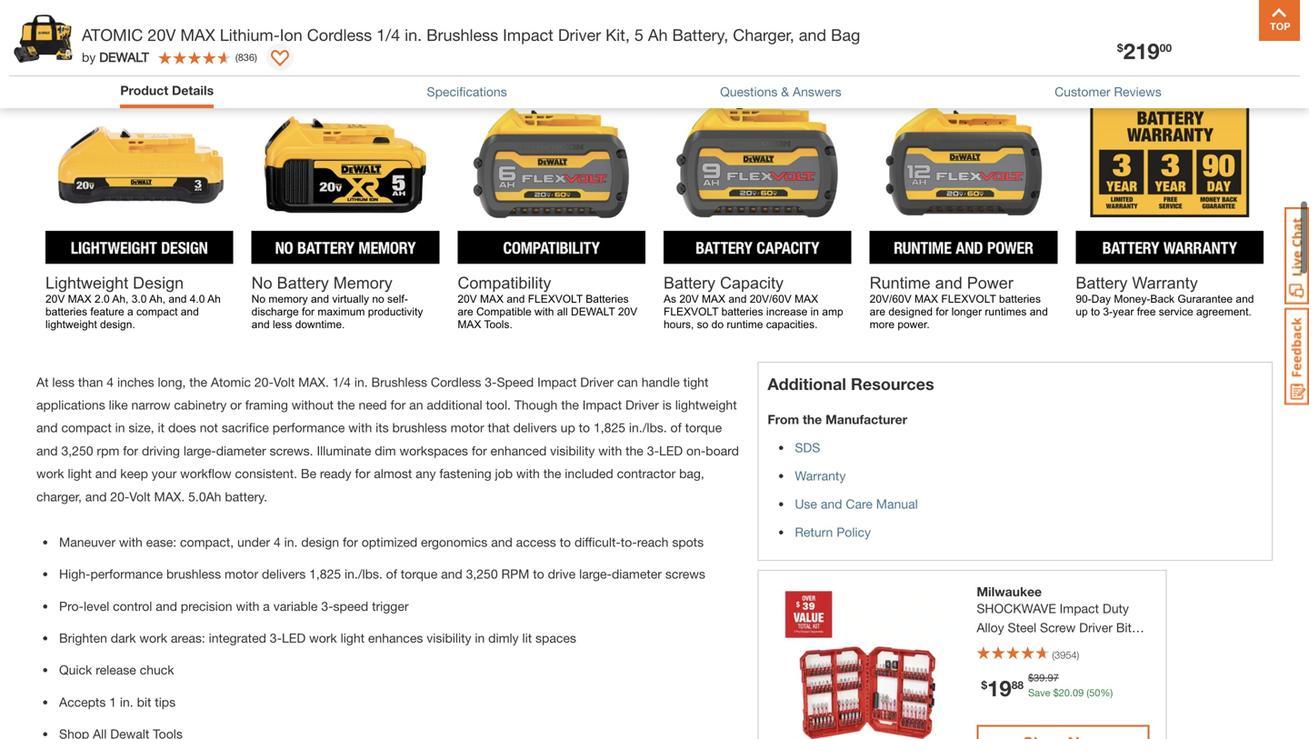 Task type: locate. For each thing, give the bounding box(es) containing it.
visibility down up
[[550, 443, 595, 458]]

1 horizontal spatial led
[[659, 443, 683, 458]]

large- down "difficult-"
[[579, 567, 612, 582]]

work
[[36, 466, 64, 481], [140, 631, 167, 646], [309, 631, 337, 646]]

in left size,
[[115, 420, 125, 435]]

2 horizontal spatial work
[[309, 631, 337, 646]]

rpm
[[502, 567, 530, 582]]

0 vertical spatial of
[[671, 420, 682, 435]]

dewalt
[[99, 50, 149, 65]]

0 vertical spatial performance
[[273, 420, 345, 435]]

1 vertical spatial performance
[[90, 567, 163, 582]]

volt down keep
[[129, 489, 151, 504]]

1/4
[[377, 25, 400, 45], [333, 374, 351, 389]]

0 horizontal spatial 4
[[107, 374, 114, 389]]

workflow
[[180, 466, 232, 481]]

the up cabinetry
[[189, 374, 207, 389]]

0 vertical spatial 20-
[[255, 374, 274, 389]]

1 vertical spatial )
[[1077, 649, 1079, 661]]

trigger
[[372, 599, 409, 614]]

in. inside at less than 4 inches long, the atomic 20-volt max. 1/4 in. brushless cordless 3-speed impact driver can handle tight applications like narrow cabinetry or framing without the need for an additional tool. though the impact driver is lightweight and compact in size, it does not sacrifice performance with its brushless motor that delivers up to 1,825 in./lbs. of torque and 3,250 rpm for driving large-diameter screws. illuminate dim workspaces for enhanced visibility with the 3-led on-board work light and keep your workflow consistent. be ready for almost any fastening job with the included contractor bag, charger, and 20-volt max. 5.0ah battery.
[[355, 374, 368, 389]]

compact
[[61, 420, 112, 435]]

) up 09
[[1077, 649, 1079, 661]]

1 vertical spatial large-
[[579, 567, 612, 582]]

4 right than
[[107, 374, 114, 389]]

for right rpm
[[123, 443, 138, 458]]

quick
[[59, 663, 92, 678]]

long,
[[158, 374, 186, 389]]

0 horizontal spatial )
[[255, 51, 257, 63]]

. up the save
[[1045, 672, 1048, 684]]

0 horizontal spatial (
[[235, 51, 238, 63]]

work down variable
[[309, 631, 337, 646]]

in.
[[405, 25, 422, 45], [355, 374, 368, 389], [284, 535, 298, 550], [120, 695, 133, 710]]

1 horizontal spatial brushless
[[392, 420, 447, 435]]

0 horizontal spatial led
[[282, 631, 306, 646]]

without
[[292, 397, 334, 412]]

for left an
[[391, 397, 406, 412]]

1 vertical spatial in
[[475, 631, 485, 646]]

and down applications
[[36, 420, 58, 435]]

2 horizontal spatial (
[[1087, 687, 1090, 699]]

( up 97
[[1052, 649, 1055, 661]]

additional
[[427, 397, 482, 412]]

and down ergonomics
[[441, 567, 463, 582]]

( for 836
[[235, 51, 238, 63]]

3- up tool.
[[485, 374, 497, 389]]

( for 3954
[[1052, 649, 1055, 661]]

$ right 88
[[1029, 672, 1034, 684]]

policy
[[837, 524, 871, 540]]

chuck
[[140, 663, 174, 678]]

live chat image
[[1285, 207, 1309, 305]]

impact up though on the left
[[537, 374, 577, 389]]

questions
[[720, 84, 778, 99]]

0 vertical spatial motor
[[451, 420, 484, 435]]

836
[[238, 51, 255, 63]]

1 vertical spatial (
[[1052, 649, 1055, 661]]

( down lithium-
[[235, 51, 238, 63]]

driver left kit,
[[558, 25, 601, 45]]

( 836 )
[[235, 51, 257, 63]]

0 vertical spatial in
[[115, 420, 125, 435]]

1 horizontal spatial 1/4
[[377, 25, 400, 45]]

at
[[36, 374, 49, 389]]

reach
[[637, 535, 669, 550]]

product
[[120, 83, 168, 98]]

0 horizontal spatial 20-
[[110, 489, 129, 504]]

volt
[[274, 374, 295, 389], [129, 489, 151, 504]]

the up "sds"
[[803, 412, 822, 427]]

max. up without
[[298, 374, 329, 389]]

shockwave impact duty alloy steel screw driver bit set (74-piece) image
[[777, 585, 954, 739]]

1 horizontal spatial large-
[[579, 567, 612, 582]]

1 horizontal spatial delivers
[[513, 420, 557, 435]]

light down speed
[[341, 631, 365, 646]]

in./lbs. up speed
[[345, 567, 383, 582]]

1 vertical spatial brushless
[[166, 567, 221, 582]]

the up up
[[561, 397, 579, 412]]

charger,
[[733, 25, 794, 45]]

and left bag
[[799, 25, 827, 45]]

that
[[488, 420, 510, 435]]

cabinetry
[[174, 397, 227, 412]]

delivers down though on the left
[[513, 420, 557, 435]]

0 horizontal spatial .
[[1045, 672, 1048, 684]]

driver left is
[[626, 397, 659, 412]]

maneuver with ease: compact, under 4 in. design for optimized ergonomics and access to difficult-to-reach spots
[[59, 535, 704, 550]]

visibility
[[550, 443, 595, 458], [427, 631, 471, 646]]

display image
[[271, 50, 289, 68]]

like
[[109, 397, 128, 412]]

details
[[172, 83, 214, 98]]

in./lbs.
[[629, 420, 667, 435], [345, 567, 383, 582]]

tips
[[155, 695, 176, 710]]

cordless inside at less than 4 inches long, the atomic 20-volt max. 1/4 in. brushless cordless 3-speed impact driver can handle tight applications like narrow cabinetry or framing without the need for an additional tool. though the impact driver is lightweight and compact in size, it does not sacrifice performance with its brushless motor that delivers up to 1,825 in./lbs. of torque and 3,250 rpm for driving large-diameter screws. illuminate dim workspaces for enhanced visibility with the 3-led on-board work light and keep your workflow consistent. be ready for almost any fastening job with the included contractor bag, charger, and 20-volt max. 5.0ah battery.
[[431, 374, 481, 389]]

fastening
[[440, 466, 492, 481]]

1 vertical spatial brushless
[[371, 374, 427, 389]]

volt up framing
[[274, 374, 295, 389]]

1 vertical spatial motor
[[225, 567, 258, 582]]

0 horizontal spatial of
[[386, 567, 397, 582]]

product details
[[120, 83, 214, 98]]

consistent.
[[235, 466, 297, 481]]

inches
[[117, 374, 154, 389]]

return policy
[[795, 524, 871, 540]]

0 vertical spatial large-
[[184, 443, 216, 458]]

0 horizontal spatial 1/4
[[333, 374, 351, 389]]

0 horizontal spatial light
[[68, 466, 92, 481]]

under
[[237, 535, 270, 550]]

less
[[52, 374, 75, 389]]

0 vertical spatial visibility
[[550, 443, 595, 458]]

pro-
[[59, 599, 84, 614]]

1 vertical spatial volt
[[129, 489, 151, 504]]

4 right under
[[274, 535, 281, 550]]

at less than 4 inches long, the atomic 20-volt max. 1/4 in. brushless cordless 3-speed impact driver can handle tight applications like narrow cabinetry or framing without the need for an additional tool. though the impact driver is lightweight and compact in size, it does not sacrifice performance with its brushless motor that delivers up to 1,825 in./lbs. of torque and 3,250 rpm for driving large-diameter screws. illuminate dim workspaces for enhanced visibility with the 3-led on-board work light and keep your workflow consistent. be ready for almost any fastening job with the included contractor bag, charger, and 20-volt max. 5.0ah battery.
[[36, 374, 739, 504]]

led left on-
[[659, 443, 683, 458]]

0 vertical spatial 1,825
[[594, 420, 626, 435]]

brushless up precision at the bottom of page
[[166, 567, 221, 582]]

of down is
[[671, 420, 682, 435]]

brushless inside at less than 4 inches long, the atomic 20-volt max. 1/4 in. brushless cordless 3-speed impact driver can handle tight applications like narrow cabinetry or framing without the need for an additional tool. though the impact driver is lightweight and compact in size, it does not sacrifice performance with its brushless motor that delivers up to 1,825 in./lbs. of torque and 3,250 rpm for driving large-diameter screws. illuminate dim workspaces for enhanced visibility with the 3-led on-board work light and keep your workflow consistent. be ready for almost any fastening job with the included contractor bag, charger, and 20-volt max. 5.0ah battery.
[[392, 420, 447, 435]]

feedback link image
[[1285, 307, 1309, 406]]

0 horizontal spatial brushless
[[166, 567, 221, 582]]

0 vertical spatial torque
[[685, 420, 722, 435]]

3,250 down compact
[[61, 443, 93, 458]]

219
[[1124, 38, 1160, 64]]

1 vertical spatial visibility
[[427, 631, 471, 646]]

97
[[1048, 672, 1059, 684]]

0 horizontal spatial delivers
[[262, 567, 306, 582]]

use
[[795, 496, 817, 511]]

0 horizontal spatial to
[[533, 567, 544, 582]]

does
[[168, 420, 196, 435]]

steel
[[1008, 620, 1037, 635]]

4 inside at less than 4 inches long, the atomic 20-volt max. 1/4 in. brushless cordless 3-speed impact driver can handle tight applications like narrow cabinetry or framing without the need for an additional tool. though the impact driver is lightweight and compact in size, it does not sacrifice performance with its brushless motor that delivers up to 1,825 in./lbs. of torque and 3,250 rpm for driving large-diameter screws. illuminate dim workspaces for enhanced visibility with the 3-led on-board work light and keep your workflow consistent. be ready for almost any fastening job with the included contractor bag, charger, and 20-volt max. 5.0ah battery.
[[107, 374, 114, 389]]

) down lithium-
[[255, 51, 257, 63]]

1,825 inside at less than 4 inches long, the atomic 20-volt max. 1/4 in. brushless cordless 3-speed impact driver can handle tight applications like narrow cabinetry or framing without the need for an additional tool. though the impact driver is lightweight and compact in size, it does not sacrifice performance with its brushless motor that delivers up to 1,825 in./lbs. of torque and 3,250 rpm for driving large-diameter screws. illuminate dim workspaces for enhanced visibility with the 3-led on-board work light and keep your workflow consistent. be ready for almost any fastening job with the included contractor bag, charger, and 20-volt max. 5.0ah battery.
[[594, 420, 626, 435]]

4
[[107, 374, 114, 389], [274, 535, 281, 550]]

the left included
[[544, 466, 561, 481]]

for
[[391, 397, 406, 412], [123, 443, 138, 458], [472, 443, 487, 458], [355, 466, 370, 481], [343, 535, 358, 550]]

motor inside at less than 4 inches long, the atomic 20-volt max. 1/4 in. brushless cordless 3-speed impact driver can handle tight applications like narrow cabinetry or framing without the need for an additional tool. though the impact driver is lightweight and compact in size, it does not sacrifice performance with its brushless motor that delivers up to 1,825 in./lbs. of torque and 3,250 rpm for driving large-diameter screws. illuminate dim workspaces for enhanced visibility with the 3-led on-board work light and keep your workflow consistent. be ready for almost any fastening job with the included contractor bag, charger, and 20-volt max. 5.0ah battery.
[[451, 420, 484, 435]]

0 horizontal spatial diameter
[[216, 443, 266, 458]]

1 vertical spatial of
[[386, 567, 397, 582]]

0 vertical spatial brushless
[[392, 420, 447, 435]]

can
[[617, 374, 638, 389]]

( right 09
[[1087, 687, 1090, 699]]

0 vertical spatial diameter
[[216, 443, 266, 458]]

0 horizontal spatial max.
[[154, 489, 185, 504]]

work up the charger,
[[36, 466, 64, 481]]

speed
[[333, 599, 368, 614]]

large- inside at less than 4 inches long, the atomic 20-volt max. 1/4 in. brushless cordless 3-speed impact driver can handle tight applications like narrow cabinetry or framing without the need for an additional tool. though the impact driver is lightweight and compact in size, it does not sacrifice performance with its brushless motor that delivers up to 1,825 in./lbs. of torque and 3,250 rpm for driving large-diameter screws. illuminate dim workspaces for enhanced visibility with the 3-led on-board work light and keep your workflow consistent. be ready for almost any fastening job with the included contractor bag, charger, and 20-volt max. 5.0ah battery.
[[184, 443, 216, 458]]

brushless up an
[[371, 374, 427, 389]]

in left dimly
[[475, 631, 485, 646]]

impact up screw
[[1060, 601, 1099, 616]]

torque up 'trigger'
[[401, 567, 438, 582]]

&
[[781, 84, 789, 99]]

3,250 inside at less than 4 inches long, the atomic 20-volt max. 1/4 in. brushless cordless 3-speed impact driver can handle tight applications like narrow cabinetry or framing without the need for an additional tool. though the impact driver is lightweight and compact in size, it does not sacrifice performance with its brushless motor that delivers up to 1,825 in./lbs. of torque and 3,250 rpm for driving large-diameter screws. illuminate dim workspaces for enhanced visibility with the 3-led on-board work light and keep your workflow consistent. be ready for almost any fastening job with the included contractor bag, charger, and 20-volt max. 5.0ah battery.
[[61, 443, 93, 458]]

0 vertical spatial to
[[579, 420, 590, 435]]

brushless
[[427, 25, 498, 45], [371, 374, 427, 389]]

work right the "dark"
[[140, 631, 167, 646]]

1 vertical spatial cordless
[[431, 374, 481, 389]]

1 horizontal spatial to
[[560, 535, 571, 550]]

contractor
[[617, 466, 676, 481]]

0 horizontal spatial in./lbs.
[[345, 567, 383, 582]]

manual
[[876, 496, 918, 511]]

1 horizontal spatial (
[[1052, 649, 1055, 661]]

0 horizontal spatial 3,250
[[61, 443, 93, 458]]

to right up
[[579, 420, 590, 435]]

questions & answers button
[[720, 82, 842, 101], [720, 82, 842, 101]]

brushless
[[392, 420, 447, 435], [166, 567, 221, 582]]

diameter
[[216, 443, 266, 458], [612, 567, 662, 582]]

1 vertical spatial diameter
[[612, 567, 662, 582]]

2 vertical spatial (
[[1087, 687, 1090, 699]]

driver left 'can'
[[580, 374, 614, 389]]

brushless up specifications
[[427, 25, 498, 45]]

diameter down sacrifice
[[216, 443, 266, 458]]

in./lbs. down is
[[629, 420, 667, 435]]

torque down lightweight
[[685, 420, 722, 435]]

bit
[[1116, 620, 1132, 635]]

enhances
[[368, 631, 423, 646]]

tight
[[683, 374, 709, 389]]

of inside at less than 4 inches long, the atomic 20-volt max. 1/4 in. brushless cordless 3-speed impact driver can handle tight applications like narrow cabinetry or framing without the need for an additional tool. though the impact driver is lightweight and compact in size, it does not sacrifice performance with its brushless motor that delivers up to 1,825 in./lbs. of torque and 3,250 rpm for driving large-diameter screws. illuminate dim workspaces for enhanced visibility with the 3-led on-board work light and keep your workflow consistent. be ready for almost any fastening job with the included contractor bag, charger, and 20-volt max. 5.0ah battery.
[[671, 420, 682, 435]]

1,825 right up
[[594, 420, 626, 435]]

1 horizontal spatial visibility
[[550, 443, 595, 458]]

performance inside at less than 4 inches long, the atomic 20-volt max. 1/4 in. brushless cordless 3-speed impact driver can handle tight applications like narrow cabinetry or framing without the need for an additional tool. though the impact driver is lightweight and compact in size, it does not sacrifice performance with its brushless motor that delivers up to 1,825 in./lbs. of torque and 3,250 rpm for driving large-diameter screws. illuminate dim workspaces for enhanced visibility with the 3-led on-board work light and keep your workflow consistent. be ready for almost any fastening job with the included contractor bag, charger, and 20-volt max. 5.0ah battery.
[[273, 420, 345, 435]]

impact down 'can'
[[583, 397, 622, 412]]

09
[[1073, 687, 1084, 699]]

performance
[[273, 420, 345, 435], [90, 567, 163, 582]]

1 horizontal spatial 4
[[274, 535, 281, 550]]

led down variable
[[282, 631, 306, 646]]

1 horizontal spatial motor
[[451, 420, 484, 435]]

0 vertical spatial cordless
[[307, 25, 372, 45]]

diameter down to-
[[612, 567, 662, 582]]

3,250 left rpm
[[466, 567, 498, 582]]

lit
[[522, 631, 532, 646]]

1 horizontal spatial in./lbs.
[[629, 420, 667, 435]]

2 vertical spatial to
[[533, 567, 544, 582]]

1 vertical spatial 4
[[274, 535, 281, 550]]

board
[[706, 443, 739, 458]]

20v
[[148, 25, 176, 45]]

performance down without
[[273, 420, 345, 435]]

max. down your on the left bottom
[[154, 489, 185, 504]]

$ up customer reviews
[[1118, 41, 1124, 54]]

1 horizontal spatial of
[[671, 420, 682, 435]]

1 horizontal spatial max.
[[298, 374, 329, 389]]

1 horizontal spatial 1,825
[[594, 420, 626, 435]]

1 horizontal spatial .
[[1070, 687, 1073, 699]]

light up the charger,
[[68, 466, 92, 481]]

0 vertical spatial 3,250
[[61, 443, 93, 458]]

it
[[158, 420, 165, 435]]

0 vertical spatial light
[[68, 466, 92, 481]]

0 vertical spatial )
[[255, 51, 257, 63]]

. left 50
[[1070, 687, 1073, 699]]

work inside at less than 4 inches long, the atomic 20-volt max. 1/4 in. brushless cordless 3-speed impact driver can handle tight applications like narrow cabinetry or framing without the need for an additional tool. though the impact driver is lightweight and compact in size, it does not sacrifice performance with its brushless motor that delivers up to 1,825 in./lbs. of torque and 3,250 rpm for driving large-diameter screws. illuminate dim workspaces for enhanced visibility with the 3-led on-board work light and keep your workflow consistent. be ready for almost any fastening job with the included contractor bag, charger, and 20-volt max. 5.0ah battery.
[[36, 466, 64, 481]]

return
[[795, 524, 833, 540]]

compact,
[[180, 535, 234, 550]]

1 vertical spatial in./lbs.
[[345, 567, 383, 582]]

1 horizontal spatial torque
[[685, 420, 722, 435]]

in inside at less than 4 inches long, the atomic 20-volt max. 1/4 in. brushless cordless 3-speed impact driver can handle tight applications like narrow cabinetry or framing without the need for an additional tool. though the impact driver is lightweight and compact in size, it does not sacrifice performance with its brushless motor that delivers up to 1,825 in./lbs. of torque and 3,250 rpm for driving large-diameter screws. illuminate dim workspaces for enhanced visibility with the 3-led on-board work light and keep your workflow consistent. be ready for almost any fastening job with the included contractor bag, charger, and 20-volt max. 5.0ah battery.
[[115, 420, 125, 435]]

to left drive
[[533, 567, 544, 582]]

1 vertical spatial .
[[1070, 687, 1073, 699]]

brushless down an
[[392, 420, 447, 435]]

motor down the additional
[[451, 420, 484, 435]]

5.0ah
[[188, 489, 221, 504]]

1,825 down design
[[309, 567, 341, 582]]

cordless
[[307, 25, 372, 45], [431, 374, 481, 389]]

up
[[561, 420, 575, 435]]

motor up pro-level control and precision with a variable 3-speed trigger
[[225, 567, 258, 582]]

0 horizontal spatial in
[[115, 420, 125, 435]]

dark
[[111, 631, 136, 646]]

level
[[84, 599, 109, 614]]

and right control
[[156, 599, 177, 614]]

visibility right enhances
[[427, 631, 471, 646]]

large- up workflow
[[184, 443, 216, 458]]

to right access
[[560, 535, 571, 550]]

1 horizontal spatial performance
[[273, 420, 345, 435]]

1 vertical spatial 1/4
[[333, 374, 351, 389]]

atomic 20v max lithium-ion cordless 1/4 in. brushless impact driver kit, 5 ah battery, charger, and bag
[[82, 25, 861, 45]]

your
[[152, 466, 177, 481]]

1 vertical spatial torque
[[401, 567, 438, 582]]

and up the charger,
[[36, 443, 58, 458]]

20- down keep
[[110, 489, 129, 504]]

3- up 'contractor' at the bottom
[[647, 443, 659, 458]]

0 vertical spatial in./lbs.
[[629, 420, 667, 435]]

driver down duty
[[1079, 620, 1113, 635]]

$
[[1118, 41, 1124, 54], [1029, 672, 1034, 684], [981, 679, 988, 691], [1054, 687, 1059, 699]]

performance up control
[[90, 567, 163, 582]]

20- up framing
[[255, 374, 274, 389]]

0 vertical spatial delivers
[[513, 420, 557, 435]]

1 vertical spatial 1,825
[[309, 567, 341, 582]]

1 vertical spatial light
[[341, 631, 365, 646]]

1 horizontal spatial cordless
[[431, 374, 481, 389]]

to
[[579, 420, 590, 435], [560, 535, 571, 550], [533, 567, 544, 582]]

of up 'trigger'
[[386, 567, 397, 582]]

shockwave
[[977, 601, 1056, 616]]

care
[[846, 496, 873, 511]]

0 horizontal spatial torque
[[401, 567, 438, 582]]

delivers up variable
[[262, 567, 306, 582]]

cordless right "ion"
[[307, 25, 372, 45]]

torque inside at less than 4 inches long, the atomic 20-volt max. 1/4 in. brushless cordless 3-speed impact driver can handle tight applications like narrow cabinetry or framing without the need for an additional tool. though the impact driver is lightweight and compact in size, it does not sacrifice performance with its brushless motor that delivers up to 1,825 in./lbs. of torque and 3,250 rpm for driving large-diameter screws. illuminate dim workspaces for enhanced visibility with the 3-led on-board work light and keep your workflow consistent. be ready for almost any fastening job with the included contractor bag, charger, and 20-volt max. 5.0ah battery.
[[685, 420, 722, 435]]

access
[[516, 535, 556, 550]]

0 vertical spatial led
[[659, 443, 683, 458]]

led inside at less than 4 inches long, the atomic 20-volt max. 1/4 in. brushless cordless 3-speed impact driver can handle tight applications like narrow cabinetry or framing without the need for an additional tool. though the impact driver is lightweight and compact in size, it does not sacrifice performance with its brushless motor that delivers up to 1,825 in./lbs. of torque and 3,250 rpm for driving large-diameter screws. illuminate dim workspaces for enhanced visibility with the 3-led on-board work light and keep your workflow consistent. be ready for almost any fastening job with the included contractor bag, charger, and 20-volt max. 5.0ah battery.
[[659, 443, 683, 458]]

warranty link
[[795, 468, 846, 483]]

speed
[[497, 374, 534, 389]]

2 horizontal spatial to
[[579, 420, 590, 435]]

1 horizontal spatial )
[[1077, 649, 1079, 661]]

cordless up the additional
[[431, 374, 481, 389]]

1 horizontal spatial 3,250
[[466, 567, 498, 582]]



Task type: vqa. For each thing, say whether or not it's contained in the screenshot.
left visibility
yes



Task type: describe. For each thing, give the bounding box(es) containing it.
battery.
[[225, 489, 267, 504]]

$ down 97
[[1054, 687, 1059, 699]]

design
[[301, 535, 339, 550]]

keep
[[120, 466, 148, 481]]

the left need
[[337, 397, 355, 412]]

and right the charger,
[[85, 489, 107, 504]]

an
[[409, 397, 423, 412]]

light inside at less than 4 inches long, the atomic 20-volt max. 1/4 in. brushless cordless 3-speed impact driver can handle tight applications like narrow cabinetry or framing without the need for an additional tool. though the impact driver is lightweight and compact in size, it does not sacrifice performance with its brushless motor that delivers up to 1,825 in./lbs. of torque and 3,250 rpm for driving large-diameter screws. illuminate dim workspaces for enhanced visibility with the 3-led on-board work light and keep your workflow consistent. be ready for almost any fastening job with the included contractor bag, charger, and 20-volt max. 5.0ah battery.
[[68, 466, 92, 481]]

0 vertical spatial .
[[1045, 672, 1048, 684]]

1/4 inside at less than 4 inches long, the atomic 20-volt max. 1/4 in. brushless cordless 3-speed impact driver can handle tight applications like narrow cabinetry or framing without the need for an additional tool. though the impact driver is lightweight and compact in size, it does not sacrifice performance with its brushless motor that delivers up to 1,825 in./lbs. of torque and 3,250 rpm for driving large-diameter screws. illuminate dim workspaces for enhanced visibility with the 3-led on-board work light and keep your workflow consistent. be ready for almost any fastening job with the included contractor bag, charger, and 20-volt max. 5.0ah battery.
[[333, 374, 351, 389]]

by dewalt
[[82, 50, 149, 65]]

bit
[[137, 695, 151, 710]]

framing
[[245, 397, 288, 412]]

1 horizontal spatial in
[[475, 631, 485, 646]]

with left a
[[236, 599, 260, 614]]

1 horizontal spatial 20-
[[255, 374, 274, 389]]

brushless inside at less than 4 inches long, the atomic 20-volt max. 1/4 in. brushless cordless 3-speed impact driver can handle tight applications like narrow cabinetry or framing without the need for an additional tool. though the impact driver is lightweight and compact in size, it does not sacrifice performance with its brushless motor that delivers up to 1,825 in./lbs. of torque and 3,250 rpm for driving large-diameter screws. illuminate dim workspaces for enhanced visibility with the 3-led on-board work light and keep your workflow consistent. be ready for almost any fastening job with the included contractor bag, charger, and 20-volt max. 5.0ah battery.
[[371, 374, 427, 389]]

ease:
[[146, 535, 177, 550]]

1 vertical spatial 3,250
[[466, 567, 498, 582]]

product image image
[[14, 9, 73, 68]]

3- down a
[[270, 631, 282, 646]]

0 horizontal spatial performance
[[90, 567, 163, 582]]

1 vertical spatial max.
[[154, 489, 185, 504]]

and left access
[[491, 535, 513, 550]]

$ inside the $ 219 00
[[1118, 41, 1124, 54]]

sds
[[795, 440, 821, 455]]

5
[[635, 25, 644, 45]]

to-
[[621, 535, 637, 550]]

3- right variable
[[321, 599, 333, 614]]

piece)
[[1022, 639, 1057, 654]]

precision
[[181, 599, 232, 614]]

any
[[416, 466, 436, 481]]

impact inside milwaukee shockwave impact duty alloy steel screw driver bit set (74-piece)
[[1060, 601, 1099, 616]]

battery,
[[672, 25, 729, 45]]

difficult-
[[575, 535, 621, 550]]

with right job
[[516, 466, 540, 481]]

1 vertical spatial delivers
[[262, 567, 306, 582]]

the up 'contractor' at the bottom
[[626, 443, 644, 458]]

lightweight
[[675, 397, 737, 412]]

bag
[[831, 25, 861, 45]]

by
[[82, 50, 96, 65]]

for up fastening
[[472, 443, 487, 458]]

1 horizontal spatial light
[[341, 631, 365, 646]]

$ left 88
[[981, 679, 988, 691]]

88
[[1012, 679, 1024, 691]]

manufacturer
[[826, 412, 908, 427]]

to inside at less than 4 inches long, the atomic 20-volt max. 1/4 in. brushless cordless 3-speed impact driver can handle tight applications like narrow cabinetry or framing without the need for an additional tool. though the impact driver is lightweight and compact in size, it does not sacrifice performance with its brushless motor that delivers up to 1,825 in./lbs. of torque and 3,250 rpm for driving large-diameter screws. illuminate dim workspaces for enhanced visibility with the 3-led on-board work light and keep your workflow consistent. be ready for almost any fastening job with the included contractor bag, charger, and 20-volt max. 5.0ah battery.
[[579, 420, 590, 435]]

0 vertical spatial max.
[[298, 374, 329, 389]]

screws.
[[270, 443, 313, 458]]

though
[[515, 397, 558, 412]]

from the manufacturer
[[768, 412, 908, 427]]

high-performance brushless motor delivers 1,825 in./lbs. of torque and 3,250 rpm to drive large-diameter screws
[[59, 567, 706, 582]]

its
[[376, 420, 389, 435]]

impact up specifications
[[503, 25, 554, 45]]

0 horizontal spatial motor
[[225, 567, 258, 582]]

1 vertical spatial led
[[282, 631, 306, 646]]

a
[[263, 599, 270, 614]]

19
[[988, 675, 1012, 701]]

( 3954 )
[[1052, 649, 1079, 661]]

use and care manual link
[[795, 496, 918, 511]]

brighten dark work areas: integrated 3-led work light enhances visibility in dimly lit spaces
[[59, 631, 576, 646]]

almost
[[374, 466, 412, 481]]

1 vertical spatial 20-
[[110, 489, 129, 504]]

rpm
[[97, 443, 119, 458]]

optimized
[[362, 535, 418, 550]]

$ 19 88 $ 39 . 97 save $ 20 . 09 ( 50 %)
[[981, 672, 1113, 701]]

from
[[768, 412, 799, 427]]

ergonomics
[[421, 535, 488, 550]]

additional resources
[[768, 374, 934, 394]]

workspaces
[[400, 443, 468, 458]]

delivers inside at less than 4 inches long, the atomic 20-volt max. 1/4 in. brushless cordless 3-speed impact driver can handle tight applications like narrow cabinetry or framing without the need for an additional tool. though the impact driver is lightweight and compact in size, it does not sacrifice performance with its brushless motor that delivers up to 1,825 in./lbs. of torque and 3,250 rpm for driving large-diameter screws. illuminate dim workspaces for enhanced visibility with the 3-led on-board work light and keep your workflow consistent. be ready for almost any fastening job with the included contractor bag, charger, and 20-volt max. 5.0ah battery.
[[513, 420, 557, 435]]

high-
[[59, 567, 90, 582]]

in./lbs. inside at less than 4 inches long, the atomic 20-volt max. 1/4 in. brushless cordless 3-speed impact driver can handle tight applications like narrow cabinetry or framing without the need for an additional tool. though the impact driver is lightweight and compact in size, it does not sacrifice performance with its brushless motor that delivers up to 1,825 in./lbs. of torque and 3,250 rpm for driving large-diameter screws. illuminate dim workspaces for enhanced visibility with the 3-led on-board work light and keep your workflow consistent. be ready for almost any fastening job with the included contractor bag, charger, and 20-volt max. 5.0ah battery.
[[629, 420, 667, 435]]

0 vertical spatial brushless
[[427, 25, 498, 45]]

driver inside milwaukee shockwave impact duty alloy steel screw driver bit set (74-piece)
[[1079, 620, 1113, 635]]

resources
[[851, 374, 934, 394]]

for right ready
[[355, 466, 370, 481]]

1 horizontal spatial diameter
[[612, 567, 662, 582]]

with left ease:
[[119, 535, 143, 550]]

applications
[[36, 397, 105, 412]]

) for ( 3954 )
[[1077, 649, 1079, 661]]

visibility inside at less than 4 inches long, the atomic 20-volt max. 1/4 in. brushless cordless 3-speed impact driver can handle tight applications like narrow cabinetry or framing without the need for an additional tool. though the impact driver is lightweight and compact in size, it does not sacrifice performance with its brushless motor that delivers up to 1,825 in./lbs. of torque and 3,250 rpm for driving large-diameter screws. illuminate dim workspaces for enhanced visibility with the 3-led on-board work light and keep your workflow consistent. be ready for almost any fastening job with the included contractor bag, charger, and 20-volt max. 5.0ah battery.
[[550, 443, 595, 458]]

warranty
[[795, 468, 846, 483]]

with left its
[[349, 420, 372, 435]]

spots
[[672, 535, 704, 550]]

pro-level control and precision with a variable 3-speed trigger
[[59, 599, 409, 614]]

20
[[1059, 687, 1070, 699]]

( inside $ 19 88 $ 39 . 97 save $ 20 . 09 ( 50 %)
[[1087, 687, 1090, 699]]

duty
[[1103, 601, 1129, 616]]

control
[[113, 599, 152, 614]]

answers
[[793, 84, 842, 99]]

0 horizontal spatial visibility
[[427, 631, 471, 646]]

atomic
[[211, 374, 251, 389]]

not
[[200, 420, 218, 435]]

set
[[977, 639, 996, 654]]

milwaukee
[[977, 584, 1042, 599]]

) for ( 836 )
[[255, 51, 257, 63]]

quick release chuck
[[59, 663, 174, 678]]

ready
[[320, 466, 352, 481]]

1
[[109, 695, 116, 710]]

0 horizontal spatial cordless
[[307, 25, 372, 45]]

areas:
[[171, 631, 205, 646]]

1 horizontal spatial work
[[140, 631, 167, 646]]

0 vertical spatial volt
[[274, 374, 295, 389]]

for right design
[[343, 535, 358, 550]]

with up included
[[599, 443, 622, 458]]

dimly
[[488, 631, 519, 646]]

top button
[[1259, 0, 1300, 41]]

0 horizontal spatial 1,825
[[309, 567, 341, 582]]

size,
[[129, 420, 154, 435]]

atomic
[[82, 25, 143, 45]]

50
[[1090, 687, 1101, 699]]

lithium-
[[220, 25, 280, 45]]

screw
[[1040, 620, 1076, 635]]

alloy
[[977, 620, 1005, 635]]

0 horizontal spatial volt
[[129, 489, 151, 504]]

and right use
[[821, 496, 842, 511]]

0 vertical spatial 1/4
[[377, 25, 400, 45]]

drive
[[548, 567, 576, 582]]

accepts
[[59, 695, 106, 710]]

and down rpm
[[95, 466, 117, 481]]

1 vertical spatial to
[[560, 535, 571, 550]]

max
[[180, 25, 215, 45]]

diameter inside at less than 4 inches long, the atomic 20-volt max. 1/4 in. brushless cordless 3-speed impact driver can handle tight applications like narrow cabinetry or framing without the need for an additional tool. though the impact driver is lightweight and compact in size, it does not sacrifice performance with its brushless motor that delivers up to 1,825 in./lbs. of torque and 3,250 rpm for driving large-diameter screws. illuminate dim workspaces for enhanced visibility with the 3-led on-board work light and keep your workflow consistent. be ready for almost any fastening job with the included contractor bag, charger, and 20-volt max. 5.0ah battery.
[[216, 443, 266, 458]]

dim
[[375, 443, 396, 458]]



